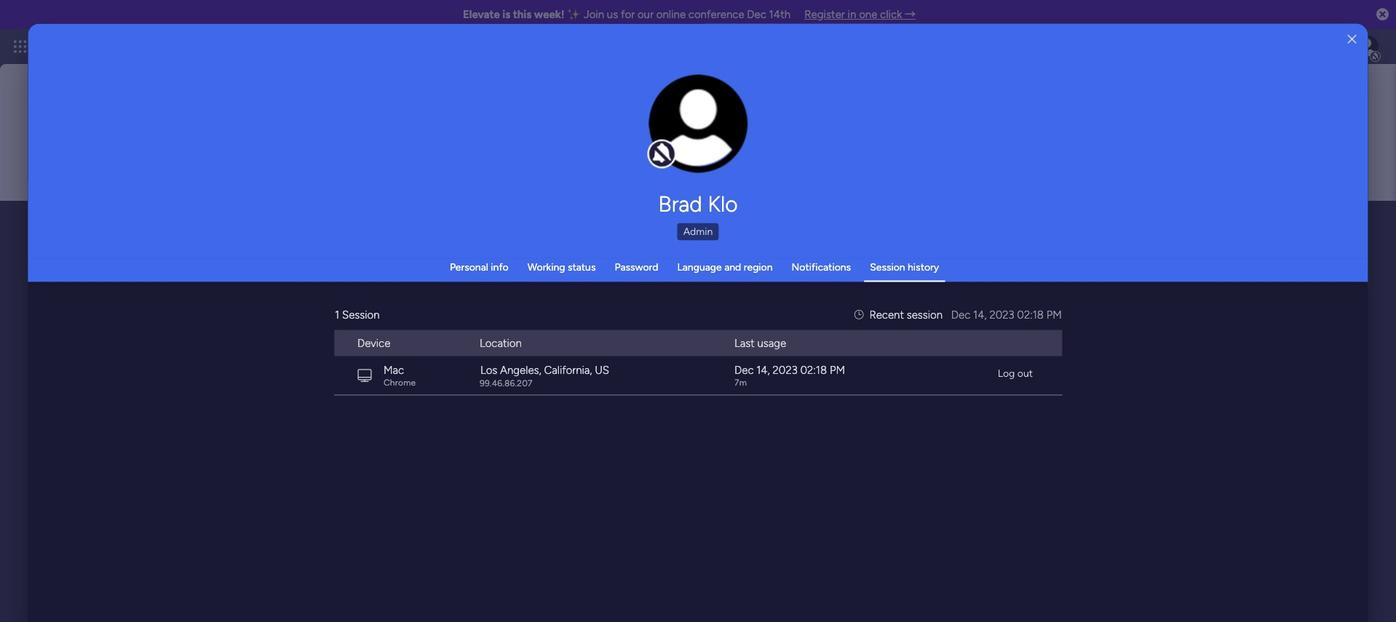 Task type: locate. For each thing, give the bounding box(es) containing it.
0 horizontal spatial 2023
[[773, 364, 798, 377]]

join
[[584, 8, 605, 21]]

dec 14, 2023 02:18 pm 7m
[[735, 364, 845, 388]]

2023 inside dec 14, 2023 02:18 pm 7m
[[773, 364, 798, 377]]

1 vertical spatial 02:18
[[801, 364, 827, 377]]

change
[[668, 131, 700, 142]]

and
[[725, 261, 741, 273]]

2 vertical spatial dec
[[735, 364, 754, 377]]

1 horizontal spatial session
[[870, 261, 906, 273]]

0 vertical spatial 2023
[[990, 308, 1015, 321]]

recent session
[[870, 308, 943, 321]]

click
[[880, 8, 902, 21]]

1
[[335, 308, 339, 321]]

2023
[[990, 308, 1015, 321], [773, 364, 798, 377]]

one
[[859, 8, 878, 21]]

14, for dec 14, 2023 02:18 pm 7m
[[757, 364, 770, 377]]

1 vertical spatial pm
[[830, 364, 845, 377]]

✨
[[567, 8, 581, 21]]

1 horizontal spatial 02:18
[[1017, 308, 1044, 321]]

dec up 7m
[[735, 364, 754, 377]]

1 vertical spatial 14,
[[757, 364, 770, 377]]

02:18
[[1017, 308, 1044, 321], [801, 364, 827, 377]]

14, for dec 14, 2023 02:18 pm
[[974, 308, 987, 321]]

personal info
[[450, 261, 509, 273]]

password link
[[615, 261, 659, 273]]

14, right session
[[974, 308, 987, 321]]

1 horizontal spatial 14,
[[974, 308, 987, 321]]

pm inside dec 14, 2023 02:18 pm 7m
[[830, 364, 845, 377]]

brad
[[659, 191, 703, 217]]

log out button
[[992, 362, 1039, 386]]

0 horizontal spatial pm
[[830, 364, 845, 377]]

0 vertical spatial session
[[870, 261, 906, 273]]

0 vertical spatial 14,
[[974, 308, 987, 321]]

session history link
[[870, 261, 939, 273]]

select product image
[[13, 39, 28, 54]]

0 vertical spatial dec
[[747, 8, 767, 21]]

change profile picture
[[668, 131, 730, 155]]

conference
[[689, 8, 745, 21]]

02:18 inside dec 14, 2023 02:18 pm 7m
[[801, 364, 827, 377]]

pm
[[1047, 308, 1062, 321], [830, 364, 845, 377]]

session right 1
[[342, 308, 380, 321]]

14th
[[769, 8, 791, 21]]

register in one click → link
[[805, 8, 916, 21]]

1 horizontal spatial 2023
[[990, 308, 1015, 321]]

dec for dec 14, 2023 02:18 pm 7m
[[735, 364, 754, 377]]

out
[[1018, 367, 1033, 380]]

2023 down usage
[[773, 364, 798, 377]]

0 vertical spatial 02:18
[[1017, 308, 1044, 321]]

klo
[[708, 191, 738, 217]]

mac
[[384, 364, 404, 377]]

dec left 14th
[[747, 8, 767, 21]]

angeles,
[[500, 364, 542, 377]]

log
[[998, 367, 1015, 380]]

brad klo
[[659, 191, 738, 217]]

1 vertical spatial session
[[342, 308, 380, 321]]

language and region link
[[678, 261, 773, 273]]

0 horizontal spatial 14,
[[757, 364, 770, 377]]

device
[[358, 337, 391, 350]]

location
[[480, 337, 522, 350]]

0 horizontal spatial session
[[342, 308, 380, 321]]

us
[[607, 8, 618, 21]]

1 horizontal spatial pm
[[1047, 308, 1062, 321]]

language
[[678, 261, 722, 273]]

1 vertical spatial dec
[[952, 308, 971, 321]]

dec inside dec 14, 2023 02:18 pm 7m
[[735, 364, 754, 377]]

last
[[735, 337, 755, 350]]

None field
[[167, 208, 1338, 238]]

2023 for dec 14, 2023 02:18 pm
[[990, 308, 1015, 321]]

1 session
[[335, 308, 380, 321]]

dec 14, 2023 02:18 pm
[[952, 308, 1062, 321]]

dec right session
[[952, 308, 971, 321]]

2023 up "log"
[[990, 308, 1015, 321]]

for
[[621, 8, 635, 21]]

session
[[870, 261, 906, 273], [342, 308, 380, 321]]

recent
[[870, 308, 904, 321]]

14, inside dec 14, 2023 02:18 pm 7m
[[757, 364, 770, 377]]

working status link
[[528, 261, 596, 273]]

us
[[595, 364, 610, 377]]

notifications
[[792, 261, 851, 273]]

14,
[[974, 308, 987, 321], [757, 364, 770, 377]]

session left history
[[870, 261, 906, 273]]

week!
[[534, 8, 565, 21]]

status
[[568, 261, 596, 273]]

dapulse time image
[[855, 308, 864, 321]]

0 horizontal spatial 02:18
[[801, 364, 827, 377]]

dec
[[747, 8, 767, 21], [952, 308, 971, 321], [735, 364, 754, 377]]

0 vertical spatial pm
[[1047, 308, 1062, 321]]

this
[[513, 8, 532, 21]]

14, down last usage
[[757, 364, 770, 377]]

1 vertical spatial 2023
[[773, 364, 798, 377]]



Task type: describe. For each thing, give the bounding box(es) containing it.
brad klo button
[[498, 191, 899, 217]]

close image
[[1348, 34, 1357, 45]]

pm for dec 14, 2023 02:18 pm 7m
[[830, 364, 845, 377]]

is
[[503, 8, 511, 21]]

history
[[908, 261, 939, 273]]

02:18 for dec 14, 2023 02:18 pm 7m
[[801, 364, 827, 377]]

in
[[848, 8, 857, 21]]

admin
[[684, 225, 713, 237]]

los angeles, california, us 99.46.86.207
[[480, 364, 610, 388]]

our
[[638, 8, 654, 21]]

online
[[657, 8, 686, 21]]

log out
[[998, 367, 1033, 380]]

brad klo image
[[1356, 35, 1379, 58]]

session history
[[870, 261, 939, 273]]

register
[[805, 8, 845, 21]]

dec for dec 14, 2023 02:18 pm
[[952, 308, 971, 321]]

working
[[528, 261, 565, 273]]

→
[[905, 8, 916, 21]]

info
[[491, 261, 509, 273]]

usage
[[758, 337, 787, 350]]

7m
[[735, 377, 747, 388]]

session
[[907, 308, 943, 321]]

elevate
[[463, 8, 500, 21]]

last usage
[[735, 337, 787, 350]]

language and region
[[678, 261, 773, 273]]

elevate is this week! ✨ join us for our online conference dec 14th
[[463, 8, 791, 21]]

99.46.86.207
[[480, 378, 533, 388]]

02:18 for dec 14, 2023 02:18 pm
[[1017, 308, 1044, 321]]

register in one click →
[[805, 8, 916, 21]]

personal info link
[[450, 261, 509, 273]]

picture
[[684, 144, 713, 155]]

region
[[744, 261, 773, 273]]

2023 for dec 14, 2023 02:18 pm 7m
[[773, 364, 798, 377]]

notifications link
[[792, 261, 851, 273]]

working status
[[528, 261, 596, 273]]

california,
[[544, 364, 592, 377]]

personal
[[450, 261, 489, 273]]

profile
[[703, 131, 730, 142]]

pm for dec 14, 2023 02:18 pm
[[1047, 308, 1062, 321]]

los
[[481, 364, 498, 377]]

mac chrome
[[384, 364, 416, 388]]

password
[[615, 261, 659, 273]]

change profile picture button
[[649, 74, 748, 173]]

chrome
[[384, 377, 416, 388]]



Task type: vqa. For each thing, say whether or not it's contained in the screenshot.
Password
yes



